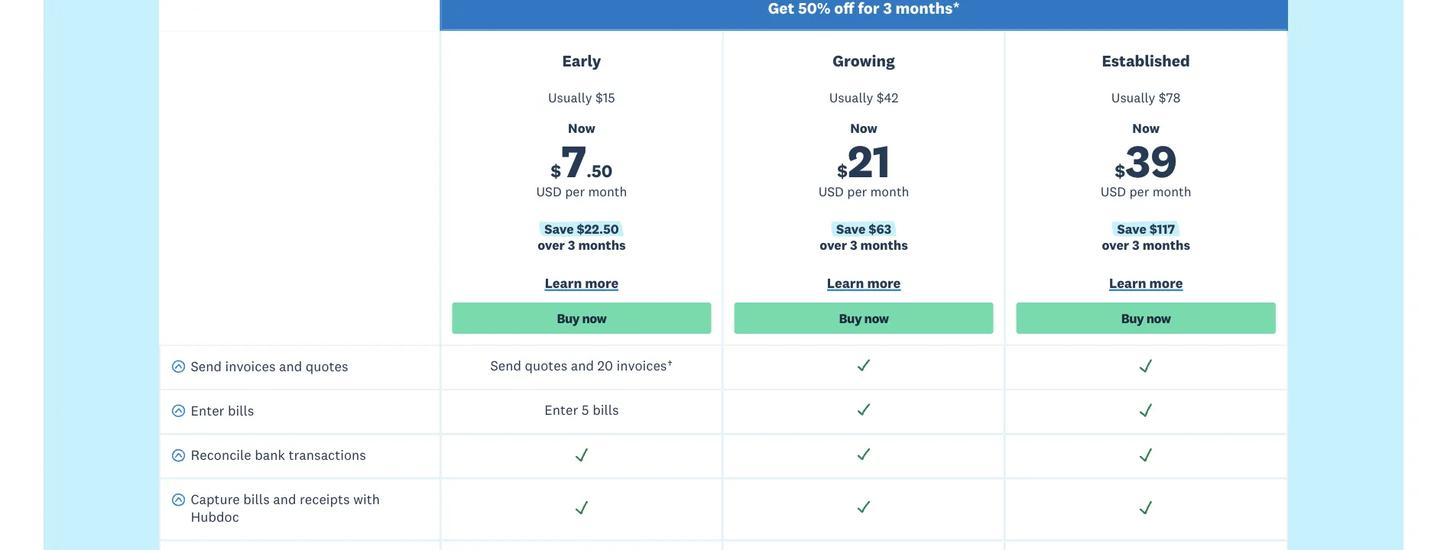 Task type: vqa. For each thing, say whether or not it's contained in the screenshot.
'buy now' link
yes



Task type: locate. For each thing, give the bounding box(es) containing it.
usd per month down .
[[536, 183, 627, 200]]

$ up save $63 at the top
[[837, 159, 848, 181]]

0 horizontal spatial usually
[[548, 89, 592, 106]]

per up 'save $22.50'
[[565, 183, 585, 200]]

3 now from the left
[[1147, 310, 1171, 326]]

3 left $117
[[1132, 237, 1140, 253]]

bills
[[593, 401, 619, 419], [228, 402, 254, 419], [243, 491, 270, 508]]

2 horizontal spatial learn more
[[1109, 274, 1183, 292]]

5
[[582, 401, 589, 419]]

1 buy now link from the left
[[452, 303, 711, 334]]

early
[[562, 50, 601, 70]]

0 horizontal spatial learn more link
[[452, 274, 711, 295]]

2 horizontal spatial more
[[1150, 274, 1183, 292]]

0 horizontal spatial learn more
[[545, 274, 619, 292]]

buy now
[[557, 310, 607, 326], [839, 310, 889, 326], [1121, 310, 1171, 326]]

per for 39
[[1130, 183, 1149, 200]]

1 horizontal spatial enter
[[545, 401, 578, 419]]

learn more down save $117
[[1109, 274, 1183, 292]]

and
[[571, 357, 594, 374], [279, 357, 302, 375], [273, 491, 296, 508]]

per
[[565, 183, 585, 200], [847, 183, 867, 200], [1130, 183, 1149, 200]]

over left $117
[[1102, 237, 1129, 253]]

1 learn more link from the left
[[452, 274, 711, 295]]

2 horizontal spatial usually
[[1111, 89, 1155, 106]]

3 usually from the left
[[1111, 89, 1155, 106]]

and for receipts
[[273, 491, 296, 508]]

2 horizontal spatial buy
[[1121, 310, 1144, 326]]

0 horizontal spatial buy now
[[557, 310, 607, 326]]

more down $117
[[1150, 274, 1183, 292]]

2 horizontal spatial now
[[1147, 310, 1171, 326]]

usually down growing
[[829, 89, 873, 106]]

learn down 'save $22.50'
[[545, 274, 582, 292]]

1 horizontal spatial 3
[[850, 237, 858, 253]]

2 horizontal spatial over
[[1102, 237, 1129, 253]]

0 horizontal spatial usd
[[536, 183, 562, 200]]

months for 39
[[1143, 237, 1190, 253]]

usd
[[536, 183, 562, 200], [819, 183, 844, 200], [1101, 183, 1126, 200]]

bills right the capture
[[243, 491, 270, 508]]

1 now from the left
[[568, 120, 595, 136]]

1 3 from the left
[[568, 237, 575, 253]]

usually down early
[[548, 89, 592, 106]]

1 horizontal spatial learn more
[[827, 274, 901, 292]]

learn for 39
[[1109, 274, 1146, 292]]

0 horizontal spatial more
[[585, 274, 619, 292]]

2 buy from the left
[[839, 310, 862, 326]]

and inside button
[[279, 357, 302, 375]]

0 horizontal spatial save
[[544, 221, 574, 237]]

2 3 from the left
[[850, 237, 858, 253]]

over 3 months for 39
[[1102, 237, 1190, 253]]

1 horizontal spatial month
[[870, 183, 909, 200]]

1 over from the left
[[538, 237, 565, 253]]

3 learn more link from the left
[[1017, 274, 1276, 295]]

0 horizontal spatial buy
[[557, 310, 580, 326]]

2 horizontal spatial months
[[1143, 237, 1190, 253]]

$ up save $117
[[1115, 159, 1125, 181]]

1 horizontal spatial send
[[490, 357, 521, 374]]

send
[[490, 357, 521, 374], [191, 357, 222, 375]]

enter bills
[[191, 402, 254, 419]]

over 3 months
[[538, 237, 626, 253], [820, 237, 908, 253], [1102, 237, 1190, 253]]

3 left '$22.50' at the top left
[[568, 237, 575, 253]]

per up save $63 at the top
[[847, 183, 867, 200]]

1 learn from the left
[[545, 274, 582, 292]]

1 horizontal spatial buy now
[[839, 310, 889, 326]]

1 usd from the left
[[536, 183, 562, 200]]

0 horizontal spatial now
[[582, 310, 607, 326]]

now down "usually $ 15"
[[568, 120, 595, 136]]

learn more down save $63 at the top
[[827, 274, 901, 292]]

0 horizontal spatial months
[[578, 237, 626, 253]]

learn more
[[545, 274, 619, 292], [827, 274, 901, 292], [1109, 274, 1183, 292]]

buy now link
[[452, 303, 711, 334], [734, 303, 994, 334], [1017, 303, 1276, 334]]

3 for 21
[[850, 237, 858, 253]]

1 over 3 months from the left
[[538, 237, 626, 253]]

2 usually from the left
[[829, 89, 873, 106]]

send inside button
[[191, 357, 222, 375]]

3 3 from the left
[[1132, 237, 1140, 253]]

bills for capture bills and receipts with hubdoc
[[243, 491, 270, 508]]

included image for reconcile bank transactions
[[1138, 447, 1154, 463]]

0 horizontal spatial over
[[538, 237, 565, 253]]

1 horizontal spatial more
[[867, 274, 901, 292]]

send for send invoices and quotes
[[191, 357, 222, 375]]

bills right 5
[[593, 401, 619, 419]]

now
[[568, 120, 595, 136], [850, 120, 878, 136], [1133, 120, 1160, 136]]

1 buy from the left
[[557, 310, 580, 326]]

learn more link down save $117
[[1017, 274, 1276, 295]]

now
[[582, 310, 607, 326], [864, 310, 889, 326], [1147, 310, 1171, 326]]

2 learn more from the left
[[827, 274, 901, 292]]

enter up reconcile
[[191, 402, 224, 419]]

20
[[598, 357, 613, 374]]

3 over from the left
[[1102, 237, 1129, 253]]

1 months from the left
[[578, 237, 626, 253]]

2 save from the left
[[836, 221, 866, 237]]

buy for 21
[[839, 310, 862, 326]]

usd left 21
[[819, 183, 844, 200]]

3 for 39
[[1132, 237, 1140, 253]]

2 horizontal spatial buy now
[[1121, 310, 1171, 326]]

month down 50
[[588, 183, 627, 200]]

50
[[592, 159, 613, 181]]

save for 39
[[1117, 221, 1147, 237]]

learn more link for 7
[[452, 274, 711, 295]]

3 per from the left
[[1130, 183, 1149, 200]]

2 horizontal spatial 3
[[1132, 237, 1140, 253]]

usually for 39
[[1111, 89, 1155, 106]]

learn more link
[[452, 274, 711, 295], [734, 274, 994, 295], [1017, 274, 1276, 295]]

2 horizontal spatial usd per month
[[1101, 183, 1192, 200]]

0 horizontal spatial enter
[[191, 402, 224, 419]]

2 now from the left
[[850, 120, 878, 136]]

1 horizontal spatial over 3 months
[[820, 237, 908, 253]]

2 horizontal spatial usd
[[1101, 183, 1126, 200]]

2 buy now link from the left
[[734, 303, 994, 334]]

2 horizontal spatial save
[[1117, 221, 1147, 237]]

over 3 months for 7
[[538, 237, 626, 253]]

1 horizontal spatial buy now link
[[734, 303, 994, 334]]

1 horizontal spatial usd
[[819, 183, 844, 200]]

3 more from the left
[[1150, 274, 1183, 292]]

1 horizontal spatial save
[[836, 221, 866, 237]]

1 horizontal spatial per
[[847, 183, 867, 200]]

2 per from the left
[[847, 183, 867, 200]]

$ left .
[[551, 159, 561, 181]]

and left receipts
[[273, 491, 296, 508]]

learn more link down save $63 at the top
[[734, 274, 994, 295]]

buy now link for 21
[[734, 303, 994, 334]]

2 month from the left
[[870, 183, 909, 200]]

save
[[544, 221, 574, 237], [836, 221, 866, 237], [1117, 221, 1147, 237]]

now for 21
[[864, 310, 889, 326]]

enter
[[545, 401, 578, 419], [191, 402, 224, 419]]

$ down growing
[[877, 89, 884, 106]]

0 horizontal spatial over 3 months
[[538, 237, 626, 253]]

.
[[587, 159, 592, 181]]

2 horizontal spatial month
[[1153, 183, 1192, 200]]

$63
[[869, 221, 892, 237]]

0 horizontal spatial buy now link
[[452, 303, 711, 334]]

1 horizontal spatial usually
[[829, 89, 873, 106]]

2 horizontal spatial per
[[1130, 183, 1149, 200]]

1 save from the left
[[544, 221, 574, 237]]

2 over from the left
[[820, 237, 847, 253]]

3 months from the left
[[1143, 237, 1190, 253]]

0 horizontal spatial per
[[565, 183, 585, 200]]

3 buy now link from the left
[[1017, 303, 1276, 334]]

2 learn from the left
[[827, 274, 864, 292]]

1 horizontal spatial now
[[850, 120, 878, 136]]

and right invoices
[[279, 357, 302, 375]]

more for 39
[[1150, 274, 1183, 292]]

2 horizontal spatial buy now link
[[1017, 303, 1276, 334]]

and left 20
[[571, 357, 594, 374]]

more down $63
[[867, 274, 901, 292]]

now for 39
[[1133, 120, 1160, 136]]

0 horizontal spatial quotes
[[306, 357, 348, 375]]

enter bills button
[[171, 402, 254, 423]]

2 horizontal spatial learn more link
[[1017, 274, 1276, 295]]

now down usually $ 42
[[850, 120, 878, 136]]

3 save from the left
[[1117, 221, 1147, 237]]

1 horizontal spatial buy
[[839, 310, 862, 326]]

per up save $117
[[1130, 183, 1149, 200]]

0 horizontal spatial send
[[191, 357, 222, 375]]

enter inside button
[[191, 402, 224, 419]]

over left '$22.50' at the top left
[[538, 237, 565, 253]]

and inside capture bills and receipts with hubdoc
[[273, 491, 296, 508]]

1 horizontal spatial over
[[820, 237, 847, 253]]

learn for 21
[[827, 274, 864, 292]]

2 more from the left
[[867, 274, 901, 292]]

usually $ 42
[[829, 89, 899, 106]]

usd up save $117
[[1101, 183, 1126, 200]]

0 horizontal spatial month
[[588, 183, 627, 200]]

bills down invoices
[[228, 402, 254, 419]]

reconcile bank transactions
[[191, 446, 366, 464]]

2 buy now from the left
[[839, 310, 889, 326]]

3 month from the left
[[1153, 183, 1192, 200]]

usd per month up save $117
[[1101, 183, 1192, 200]]

growing
[[833, 50, 895, 70]]

over left $63
[[820, 237, 847, 253]]

bills inside button
[[228, 402, 254, 419]]

3 left $63
[[850, 237, 858, 253]]

invoices
[[225, 357, 276, 375]]

buy now link for 7
[[452, 303, 711, 334]]

1 now from the left
[[582, 310, 607, 326]]

month for 39
[[1153, 183, 1192, 200]]

3 over 3 months from the left
[[1102, 237, 1190, 253]]

0 horizontal spatial now
[[568, 120, 595, 136]]

usd up 'save $22.50'
[[536, 183, 562, 200]]

2 months from the left
[[861, 237, 908, 253]]

1 horizontal spatial usd per month
[[819, 183, 909, 200]]

1 per from the left
[[565, 183, 585, 200]]

bills inside capture bills and receipts with hubdoc
[[243, 491, 270, 508]]

learn for 7
[[545, 274, 582, 292]]

2 horizontal spatial now
[[1133, 120, 1160, 136]]

save left $117
[[1117, 221, 1147, 237]]

now for 7
[[568, 120, 595, 136]]

quotes
[[525, 357, 567, 374], [306, 357, 348, 375]]

1 usd per month from the left
[[536, 183, 627, 200]]

learn down save $63 at the top
[[827, 274, 864, 292]]

usd per month up save $63 at the top
[[819, 183, 909, 200]]

now for 21
[[850, 120, 878, 136]]

42
[[884, 89, 899, 106]]

3 buy now from the left
[[1121, 310, 1171, 326]]

3 now from the left
[[1133, 120, 1160, 136]]

month up $117
[[1153, 183, 1192, 200]]

learn more link down 'save $22.50'
[[452, 274, 711, 295]]

save left $63
[[836, 221, 866, 237]]

$
[[595, 89, 603, 106], [877, 89, 884, 106], [1159, 89, 1166, 106], [551, 159, 561, 181], [837, 159, 848, 181], [1115, 159, 1125, 181]]

months
[[578, 237, 626, 253], [861, 237, 908, 253], [1143, 237, 1190, 253]]

2 learn more link from the left
[[734, 274, 994, 295]]

month for 21
[[870, 183, 909, 200]]

2 usd from the left
[[819, 183, 844, 200]]

more for 21
[[867, 274, 901, 292]]

usd per month for 7
[[536, 183, 627, 200]]

2 over 3 months from the left
[[820, 237, 908, 253]]

0 vertical spatial included image
[[1138, 358, 1154, 374]]

included image
[[1138, 358, 1154, 374], [1138, 447, 1154, 463], [574, 500, 590, 516]]

3 buy from the left
[[1121, 310, 1144, 326]]

2 usd per month from the left
[[819, 183, 909, 200]]

$ inside $ 21
[[837, 159, 848, 181]]

3 usd from the left
[[1101, 183, 1126, 200]]

1 month from the left
[[588, 183, 627, 200]]

learn down save $117
[[1109, 274, 1146, 292]]

1 vertical spatial included image
[[1138, 447, 1154, 463]]

1 buy now from the left
[[557, 310, 607, 326]]

more down '$22.50' at the top left
[[585, 274, 619, 292]]

1 horizontal spatial learn more link
[[734, 274, 994, 295]]

month up $63
[[870, 183, 909, 200]]

usd per month
[[536, 183, 627, 200], [819, 183, 909, 200], [1101, 183, 1192, 200]]

1 more from the left
[[585, 274, 619, 292]]

included image for send invoices and quotes
[[1138, 358, 1154, 374]]

21
[[848, 132, 891, 189]]

save for 21
[[836, 221, 866, 237]]

1 learn more from the left
[[545, 274, 619, 292]]

3 learn from the left
[[1109, 274, 1146, 292]]

save left '$22.50' at the top left
[[544, 221, 574, 237]]

usually
[[548, 89, 592, 106], [829, 89, 873, 106], [1111, 89, 1155, 106]]

month
[[588, 183, 627, 200], [870, 183, 909, 200], [1153, 183, 1192, 200]]

receipts
[[300, 491, 350, 508]]

months for 21
[[861, 237, 908, 253]]

now for 7
[[582, 310, 607, 326]]

2 horizontal spatial over 3 months
[[1102, 237, 1190, 253]]

3
[[568, 237, 575, 253], [850, 237, 858, 253], [1132, 237, 1140, 253]]

included image
[[856, 358, 872, 374], [856, 402, 872, 418], [1138, 402, 1154, 418], [574, 447, 590, 463], [856, 447, 872, 463], [856, 500, 872, 516], [1138, 500, 1154, 516]]

0 horizontal spatial 3
[[568, 237, 575, 253]]

buy
[[557, 310, 580, 326], [839, 310, 862, 326], [1121, 310, 1144, 326]]

3 for 7
[[568, 237, 575, 253]]

more
[[585, 274, 619, 292], [867, 274, 901, 292], [1150, 274, 1183, 292]]

3 learn more from the left
[[1109, 274, 1183, 292]]

1 horizontal spatial now
[[864, 310, 889, 326]]

learn
[[545, 274, 582, 292], [827, 274, 864, 292], [1109, 274, 1146, 292]]

3 usd per month from the left
[[1101, 183, 1192, 200]]

0 horizontal spatial usd per month
[[536, 183, 627, 200]]

capture bills and receipts with hubdoc
[[191, 491, 380, 526]]

over 3 months for 21
[[820, 237, 908, 253]]

1 usually from the left
[[548, 89, 592, 106]]

2 horizontal spatial learn
[[1109, 274, 1146, 292]]

now down usually $ 78
[[1133, 120, 1160, 136]]

1 horizontal spatial learn
[[827, 274, 864, 292]]

0 horizontal spatial learn
[[545, 274, 582, 292]]

over
[[538, 237, 565, 253], [820, 237, 847, 253], [1102, 237, 1129, 253]]

learn more down 'save $22.50'
[[545, 274, 619, 292]]

1 horizontal spatial months
[[861, 237, 908, 253]]

usually down established
[[1111, 89, 1155, 106]]

enter left 5
[[545, 401, 578, 419]]

2 now from the left
[[864, 310, 889, 326]]

$ 39
[[1115, 132, 1177, 189]]



Task type: describe. For each thing, give the bounding box(es) containing it.
$ inside $ 7 . 50
[[551, 159, 561, 181]]

per for 7
[[565, 183, 585, 200]]

learn more for 39
[[1109, 274, 1183, 292]]

send for send quotes and 20 invoices†
[[490, 357, 521, 374]]

buy now link for 39
[[1017, 303, 1276, 334]]

7
[[561, 132, 587, 189]]

usually $ 15
[[548, 89, 615, 106]]

reconcile bank transactions button
[[171, 446, 366, 467]]

send quotes and 20 invoices†
[[490, 357, 673, 374]]

quotes inside button
[[306, 357, 348, 375]]

$117
[[1150, 221, 1175, 237]]

capture bills and receipts with hubdoc button
[[171, 490, 429, 529]]

save $63
[[836, 221, 892, 237]]

$ inside $ 39
[[1115, 159, 1125, 181]]

and for 20
[[571, 357, 594, 374]]

learn more for 7
[[545, 274, 619, 292]]

2 vertical spatial included image
[[574, 500, 590, 516]]

save $22.50
[[544, 221, 619, 237]]

with
[[353, 491, 380, 508]]

usd for 21
[[819, 183, 844, 200]]

send invoices and quotes
[[191, 357, 348, 375]]

buy for 39
[[1121, 310, 1144, 326]]

save $117
[[1117, 221, 1175, 237]]

$22.50
[[577, 221, 619, 237]]

now for 39
[[1147, 310, 1171, 326]]

save for 7
[[544, 221, 574, 237]]

transactions
[[289, 446, 366, 464]]

usd per month for 39
[[1101, 183, 1192, 200]]

78
[[1166, 89, 1181, 106]]

invoices†
[[617, 357, 673, 374]]

$ down early
[[595, 89, 603, 106]]

39
[[1125, 132, 1177, 189]]

$ down established
[[1159, 89, 1166, 106]]

$ 21
[[837, 132, 891, 189]]

reconcile
[[191, 446, 251, 464]]

usually $ 78
[[1111, 89, 1181, 106]]

months for 7
[[578, 237, 626, 253]]

per for 21
[[847, 183, 867, 200]]

usually for 21
[[829, 89, 873, 106]]

and for quotes
[[279, 357, 302, 375]]

enter for enter 5 bills
[[545, 401, 578, 419]]

1 horizontal spatial quotes
[[525, 357, 567, 374]]

$ 7 . 50
[[551, 132, 613, 189]]

capture
[[191, 491, 240, 508]]

buy now for 39
[[1121, 310, 1171, 326]]

usd for 39
[[1101, 183, 1126, 200]]

enter 5 bills
[[545, 401, 619, 419]]

over for 7
[[538, 237, 565, 253]]

learn more link for 21
[[734, 274, 994, 295]]

usd for 7
[[536, 183, 562, 200]]

usd per month for 21
[[819, 183, 909, 200]]

bills for enter bills
[[228, 402, 254, 419]]

over for 39
[[1102, 237, 1129, 253]]

bank
[[255, 446, 285, 464]]

learn more for 21
[[827, 274, 901, 292]]

month for 7
[[588, 183, 627, 200]]

over for 21
[[820, 237, 847, 253]]

more for 7
[[585, 274, 619, 292]]

hubdoc
[[191, 508, 239, 526]]

send invoices and quotes button
[[171, 357, 348, 379]]

usually for 7
[[548, 89, 592, 106]]

enter for enter bills
[[191, 402, 224, 419]]

learn more link for 39
[[1017, 274, 1276, 295]]

buy now for 7
[[557, 310, 607, 326]]

15
[[603, 89, 615, 106]]

buy for 7
[[557, 310, 580, 326]]

established
[[1102, 50, 1190, 70]]

buy now for 21
[[839, 310, 889, 326]]



